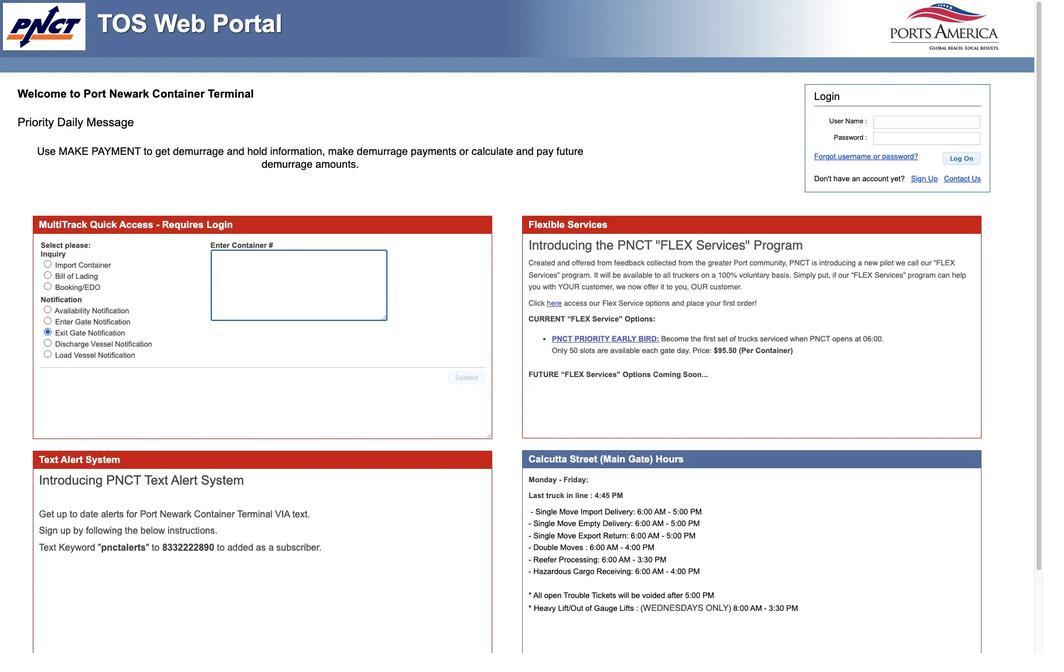 Task type: locate. For each thing, give the bounding box(es) containing it.
by
[[73, 527, 83, 537]]

1 horizontal spatial import
[[581, 508, 603, 517]]

enter up exit
[[55, 318, 73, 327]]

* left all
[[529, 592, 532, 601]]

now
[[628, 283, 642, 292]]

the down for
[[125, 527, 138, 537]]

to left added
[[217, 543, 225, 553]]

trouble
[[564, 592, 590, 601]]

2 vertical spatial text
[[39, 543, 56, 553]]

50
[[570, 347, 578, 355]]

newark
[[109, 88, 149, 100], [160, 510, 192, 520]]

to left get
[[144, 145, 152, 157]]

we
[[896, 259, 906, 268], [616, 283, 626, 292]]

click
[[529, 299, 545, 308]]

available down early at the bottom right of the page
[[610, 347, 640, 355]]

the up on
[[696, 259, 706, 268]]

0 vertical spatial login
[[814, 91, 840, 102]]

0 vertical spatial port
[[84, 88, 106, 100]]

1 vertical spatial will
[[618, 592, 629, 601]]

0 vertical spatial terminal
[[208, 88, 254, 100]]

container
[[152, 88, 205, 100], [232, 241, 267, 250], [78, 261, 111, 270], [194, 510, 235, 520]]

first right your
[[723, 299, 735, 308]]

newark up 'instructions.' on the bottom left of page
[[160, 510, 192, 520]]

0 vertical spatial first
[[723, 299, 735, 308]]

a right on
[[712, 271, 716, 280]]

get up to date alerts for port newark container terminal via text.
[[39, 510, 310, 520]]

1 vertical spatial vessel
[[74, 352, 96, 360]]

1 horizontal spatial services"
[[586, 370, 621, 379]]

notification up availability at the left top
[[41, 296, 82, 305]]

notification down availability notification at the left top of page
[[93, 318, 131, 327]]

of left 'gauge'
[[586, 605, 592, 613]]

1 horizontal spatial sign
[[911, 175, 926, 183]]

3:30 inside wednesdays only ) 8:00 am - 3:30 pm
[[769, 605, 784, 613]]

sign left up
[[911, 175, 926, 183]]

1 vertical spatial system
[[201, 474, 244, 488]]

enter for enter gate notification
[[55, 318, 73, 327]]

1 * from the top
[[529, 592, 532, 601]]

and left hold
[[227, 145, 244, 157]]

set
[[718, 335, 728, 343]]

1 vertical spatial up
[[60, 527, 71, 537]]

introducing for introducing the pnct "flex services" program
[[529, 238, 592, 253]]

lift/out
[[558, 605, 583, 613]]

use
[[37, 145, 56, 157]]

enter left #
[[211, 241, 230, 250]]

text left keyword
[[39, 543, 56, 553]]

:
[[866, 118, 867, 125], [866, 134, 867, 141], [590, 492, 593, 501], [586, 544, 588, 553], [636, 605, 638, 613]]

notification down 'discharge vessel notification'
[[98, 352, 135, 360]]

: down export
[[586, 544, 588, 553]]

2 vertical spatial single
[[533, 532, 555, 541]]

1 vertical spatial text
[[144, 474, 168, 488]]

0 horizontal spatial of
[[67, 272, 73, 281]]

2 vertical spatial a
[[269, 543, 274, 553]]

None radio
[[44, 261, 51, 268], [44, 272, 51, 279], [44, 283, 51, 290], [44, 306, 51, 314], [44, 318, 51, 325], [44, 351, 51, 359], [44, 261, 51, 268], [44, 272, 51, 279], [44, 283, 51, 290], [44, 306, 51, 314], [44, 318, 51, 325], [44, 351, 51, 359]]

forgot username or password?
[[814, 152, 919, 161]]

or right 'username'
[[874, 152, 880, 161]]

notification inside booking/edo notification
[[41, 296, 82, 305]]

multitrack
[[39, 220, 87, 231]]

up right get
[[57, 510, 67, 520]]

and up program.
[[557, 259, 570, 268]]

1 vertical spatial port
[[734, 259, 748, 268]]

import
[[55, 261, 76, 270], [581, 508, 603, 517]]

1 vertical spatial first
[[704, 335, 716, 343]]

and inside created and offered from feedback collected from the greater port community, pnct is introducing a new pilot we call our "flex services" program. it will be available to all truckers on a 100% voluntary basis. simply put, if our "flex services" program can help you with your customer, we now offer it to you, our customer.
[[557, 259, 570, 268]]

password
[[834, 134, 864, 141]]

added
[[227, 543, 253, 553]]

1 horizontal spatial introducing
[[529, 238, 592, 253]]

port right for
[[140, 510, 157, 520]]

3:30 down 4:00 pm
[[638, 556, 653, 565]]

message
[[87, 116, 134, 129]]

available inside created and offered from feedback collected from the greater port community, pnct is introducing a new pilot we call our "flex services" program. it will be available to all truckers on a 100% voluntary basis. simply put, if our "flex services" program can help you with your customer, we now offer it to you, our customer.
[[623, 271, 653, 280]]

import up the empty
[[581, 508, 603, 517]]

1 horizontal spatial port
[[140, 510, 157, 520]]

1 horizontal spatial be
[[631, 592, 640, 601]]

pnct up simply
[[790, 259, 810, 268]]

only
[[552, 347, 568, 355]]

" down the below
[[146, 543, 149, 553]]

0 vertical spatial introducing
[[529, 238, 592, 253]]

2 horizontal spatial of
[[730, 335, 736, 343]]

1 vertical spatial single
[[533, 520, 555, 529]]

0 horizontal spatial demurrage
[[173, 145, 224, 157]]

0 vertical spatial 3:30
[[638, 556, 653, 565]]

to
[[70, 88, 80, 100], [144, 145, 152, 157], [655, 271, 661, 280], [667, 283, 673, 292], [70, 510, 78, 520], [152, 543, 160, 553], [217, 543, 225, 553]]

1 horizontal spatial a
[[712, 271, 716, 280]]

0 vertical spatial we
[[896, 259, 906, 268]]

am
[[654, 508, 666, 517], [652, 520, 664, 529], [607, 544, 618, 553], [619, 556, 631, 565], [652, 568, 664, 577], [750, 605, 762, 613]]

future
[[557, 145, 584, 157]]

move down "in"
[[559, 508, 578, 517]]

text up get up to date alerts for port newark container terminal via text. at the bottom of page
[[144, 474, 168, 488]]

* all open trouble tickets will be voided after 5:00 pm
[[529, 592, 714, 601]]

pnct
[[617, 238, 652, 253], [790, 259, 810, 268], [552, 335, 573, 343], [810, 335, 830, 343], [106, 474, 141, 488]]

pilot
[[880, 259, 894, 268]]

to left all
[[655, 271, 661, 280]]

1 vertical spatial of
[[730, 335, 736, 343]]

move left the empty
[[557, 520, 576, 529]]

3:30 right 8:00 in the right bottom of the page
[[769, 605, 784, 613]]

demurrage right get
[[173, 145, 224, 157]]

text up get
[[39, 455, 58, 466]]

gate for enter
[[75, 318, 91, 327]]

1 " from the left
[[98, 543, 101, 553]]

None radio
[[44, 329, 51, 336], [44, 340, 51, 347], [44, 329, 51, 336], [44, 340, 51, 347]]

booking/edo
[[55, 283, 101, 292]]

port up the message
[[84, 88, 106, 100]]

are
[[598, 347, 608, 355]]

first left set
[[704, 335, 716, 343]]

0 horizontal spatial import
[[55, 261, 76, 270]]

4:00
[[671, 568, 686, 577]]

services" down created
[[529, 271, 560, 280]]

date
[[80, 510, 98, 520]]

8332222890
[[162, 543, 214, 553]]

gate up "discharge"
[[70, 329, 86, 338]]

2 vertical spatial of
[[586, 605, 592, 613]]

enter gate notification
[[55, 318, 131, 327]]

"flex
[[934, 259, 955, 268], [851, 271, 873, 280], [567, 315, 590, 324], [561, 370, 584, 379]]

0 horizontal spatial be
[[613, 271, 621, 280]]

1 vertical spatial import
[[581, 508, 603, 517]]

None text field
[[874, 116, 981, 129], [211, 250, 387, 321], [874, 116, 981, 129], [211, 250, 387, 321]]

vessel down "discharge"
[[74, 352, 96, 360]]

1 vertical spatial be
[[631, 592, 640, 601]]

1 horizontal spatial from
[[679, 259, 694, 268]]

is
[[812, 259, 817, 268]]

am inside wednesdays only ) 8:00 am - 3:30 pm
[[750, 605, 762, 613]]

up left by
[[60, 527, 71, 537]]

"flex
[[656, 238, 693, 253]]

vessel for discharge
[[91, 340, 113, 349]]

of right the bill
[[67, 272, 73, 281]]

program.
[[562, 271, 592, 280]]

newark up the message
[[109, 88, 149, 100]]

* heavy lift/out of gauge lifts : (
[[529, 605, 643, 613]]

first inside pnct priority early bird: become the first set of trucks serviced when pnct opens at 06:00. only 50 slots are available each gate day. price: $95.50 (per container)
[[704, 335, 716, 343]]

0 vertical spatial gate
[[75, 318, 91, 327]]

be
[[613, 271, 621, 280], [631, 592, 640, 601]]

from up it
[[597, 259, 612, 268]]

port inside created and offered from feedback collected from the greater port community, pnct is introducing a new pilot we call our "flex services" program. it will be available to all truckers on a 100% voluntary basis. simply put, if our "flex services" program can help you with your customer, we now offer it to you, our customer.
[[734, 259, 748, 268]]

introducing down flexible services
[[529, 238, 592, 253]]

: left (
[[636, 605, 638, 613]]

(
[[641, 605, 643, 613]]

introducing down text alert system at bottom left
[[39, 474, 103, 488]]

be inside created and offered from feedback collected from the greater port community, pnct is introducing a new pilot we call our "flex services" program. it will be available to all truckers on a 100% voluntary basis. simply put, if our "flex services" program can help you with your customer, we now offer it to you, our customer.
[[613, 271, 621, 280]]

notification for load vessel notification
[[98, 352, 135, 360]]

basis.
[[772, 271, 792, 280]]

0 vertical spatial move
[[559, 508, 578, 517]]

0 horizontal spatial enter
[[55, 318, 73, 327]]

0 vertical spatial *
[[529, 592, 532, 601]]

click here access our flex service options and place your first order!
[[529, 299, 759, 308]]

trucks
[[738, 335, 758, 343]]

welcome
[[18, 88, 67, 100]]

1 horizontal spatial "
[[146, 543, 149, 553]]

following
[[86, 527, 122, 537]]

2 vertical spatial our
[[589, 299, 600, 308]]

0 horizontal spatial first
[[704, 335, 716, 343]]

password?
[[882, 152, 919, 161]]

0 vertical spatial alert
[[61, 455, 83, 466]]

1 vertical spatial move
[[557, 520, 576, 529]]

1 vertical spatial login
[[206, 220, 233, 231]]

day. price:
[[677, 347, 712, 355]]

reefer
[[533, 556, 557, 565]]

welcome to port newark container terminal
[[18, 88, 254, 100]]

here
[[547, 299, 562, 308]]

*
[[529, 592, 532, 601], [529, 605, 532, 613]]

2 horizontal spatial port
[[734, 259, 748, 268]]

our up program
[[921, 259, 932, 268]]

* left "heavy"
[[529, 605, 532, 613]]

5:00
[[673, 508, 688, 517], [671, 520, 686, 529], [667, 532, 682, 541], [685, 592, 700, 601]]

delivery:
[[605, 508, 635, 517], [603, 520, 633, 529]]

: right password
[[866, 134, 867, 141]]

enter for enter container #
[[211, 241, 230, 250]]

a right as
[[269, 543, 274, 553]]

import up the bill
[[55, 261, 76, 270]]

forgot username or password? link
[[814, 152, 919, 161]]

pnct up feedback
[[617, 238, 652, 253]]

0 horizontal spatial port
[[84, 88, 106, 100]]

our
[[691, 283, 708, 292]]

the up day. price:
[[691, 335, 701, 343]]

be up lifts
[[631, 592, 640, 601]]

1 vertical spatial 3:30
[[769, 605, 784, 613]]

voided
[[642, 592, 665, 601]]

: right name
[[866, 118, 867, 125]]

login up user
[[814, 91, 840, 102]]

all
[[663, 271, 671, 280]]

be down feedback
[[613, 271, 621, 280]]

we left call
[[896, 259, 906, 268]]

1 vertical spatial enter
[[55, 318, 73, 327]]

"flex down access
[[567, 315, 590, 324]]

"flex down "50"
[[561, 370, 584, 379]]

inquiry
[[41, 250, 66, 259]]

alert up date
[[61, 455, 83, 466]]

log on
[[950, 154, 974, 162]]

1 vertical spatial delivery:
[[603, 520, 633, 529]]

available up the now
[[623, 271, 653, 280]]

we left the now
[[616, 283, 626, 292]]

move up the moves at the right
[[557, 532, 576, 541]]

0 vertical spatial text
[[39, 455, 58, 466]]

0 horizontal spatial or
[[459, 145, 469, 157]]

pnct priority early bird: link
[[552, 335, 659, 343]]

0 horizontal spatial login
[[206, 220, 233, 231]]

0 vertical spatial import
[[55, 261, 76, 270]]

gate)
[[628, 454, 653, 465]]

-
[[156, 220, 159, 231], [531, 508, 533, 517], [668, 508, 671, 517], [529, 520, 531, 529], [666, 520, 669, 529], [529, 532, 531, 541], [529, 544, 531, 553], [621, 544, 623, 553], [529, 556, 531, 565], [633, 556, 635, 565], [529, 568, 531, 577], [666, 568, 669, 577], [764, 605, 767, 613]]

and down you, at the right of the page
[[672, 299, 684, 308]]

at
[[855, 335, 861, 343]]

account
[[863, 175, 889, 183]]

exit
[[55, 329, 68, 338]]

None password field
[[874, 132, 981, 145]]

#
[[269, 241, 273, 250]]

" down following
[[98, 543, 101, 553]]

services" down are at the right of page
[[586, 370, 621, 379]]

* for * heavy lift/out of gauge lifts : (
[[529, 605, 532, 613]]

will right it
[[600, 271, 611, 280]]

0 vertical spatial up
[[57, 510, 67, 520]]

and left "pay"
[[516, 145, 534, 157]]

on
[[702, 271, 710, 280]]

2 vertical spatial move
[[557, 532, 576, 541]]

a left new
[[858, 259, 862, 268]]

vessel up "load vessel notification"
[[91, 340, 113, 349]]

move
[[559, 508, 578, 517], [557, 520, 576, 529], [557, 532, 576, 541]]

0 vertical spatial our
[[921, 259, 932, 268]]

1 vertical spatial gate
[[70, 329, 86, 338]]

tos
[[97, 10, 147, 37]]

notification up "load vessel notification"
[[115, 340, 152, 349]]

0 horizontal spatial system
[[86, 455, 120, 466]]

1 vertical spatial introducing
[[39, 474, 103, 488]]

use make payment to get demurrage and hold information, make demurrage payments or calculate and pay future demurrage amounts.
[[37, 145, 584, 170]]

gate for exit
[[70, 329, 86, 338]]

notification for discharge vessel notification
[[115, 340, 152, 349]]

2 * from the top
[[529, 605, 532, 613]]

to left date
[[70, 510, 78, 520]]

delivery: down 4:45
[[605, 508, 635, 517]]

1 horizontal spatial 3:30
[[769, 605, 784, 613]]

4:45
[[595, 492, 610, 501]]

port up 100%
[[734, 259, 748, 268]]

0 horizontal spatial from
[[597, 259, 612, 268]]

1 vertical spatial newark
[[160, 510, 192, 520]]

notification for enter gate notification
[[93, 318, 131, 327]]

alert up get up to date alerts for port newark container terminal via text. at the bottom of page
[[171, 474, 197, 488]]

up
[[57, 510, 67, 520], [60, 527, 71, 537]]

last truck in line : 4:45 pm
[[529, 492, 623, 501]]

introducing for introducing pnct text alert system
[[39, 474, 103, 488]]

booking/edo notification
[[41, 283, 101, 305]]

options:
[[625, 315, 656, 324]]

order!
[[737, 299, 757, 308]]

our left flex
[[589, 299, 600, 308]]

demurrage right make
[[357, 145, 408, 157]]

get
[[39, 510, 54, 520]]

1 vertical spatial available
[[610, 347, 640, 355]]

gate up exit gate notification
[[75, 318, 91, 327]]

0 horizontal spatial "
[[98, 543, 101, 553]]

0 vertical spatial be
[[613, 271, 621, 280]]

of right set
[[730, 335, 736, 343]]

1 vertical spatial alert
[[171, 474, 197, 488]]

sign
[[911, 175, 926, 183], [39, 527, 58, 537]]

1 from from the left
[[597, 259, 612, 268]]

last
[[529, 492, 544, 501]]

1 vertical spatial a
[[712, 271, 716, 280]]

text for alert
[[39, 455, 58, 466]]

"
[[98, 543, 101, 553], [146, 543, 149, 553]]

our right if at the right
[[839, 271, 849, 280]]

0 vertical spatial available
[[623, 271, 653, 280]]

pnct inside created and offered from feedback collected from the greater port community, pnct is introducing a new pilot we call our "flex services" program. it will be available to all truckers on a 100% voluntary basis. simply put, if our "flex services" program can help you with your customer, we now offer it to you, our customer.
[[790, 259, 810, 268]]

0 vertical spatial enter
[[211, 241, 230, 250]]

1 horizontal spatial enter
[[211, 241, 230, 250]]

call
[[908, 259, 919, 268]]

will
[[600, 271, 611, 280], [618, 592, 629, 601]]

demurrage down information, at top left
[[262, 158, 313, 170]]

0 horizontal spatial will
[[600, 271, 611, 280]]

services" down pilot on the right top of the page
[[875, 271, 906, 280]]

notification up 'discharge vessel notification'
[[88, 329, 125, 338]]

introducing
[[529, 238, 592, 253], [39, 474, 103, 488]]

0 vertical spatial will
[[600, 271, 611, 280]]

0 horizontal spatial sign
[[39, 527, 58, 537]]

after
[[668, 592, 683, 601]]

0 horizontal spatial introducing
[[39, 474, 103, 488]]

sign down get
[[39, 527, 58, 537]]

1 vertical spatial our
[[839, 271, 849, 280]]

opens
[[833, 335, 853, 343]]

from up truckers
[[679, 259, 694, 268]]

0 horizontal spatial 3:30
[[638, 556, 653, 565]]



Task type: vqa. For each thing, say whether or not it's contained in the screenshot.
"fields"
no



Task type: describe. For each thing, give the bounding box(es) containing it.
"flex down new
[[851, 271, 873, 280]]

program
[[754, 238, 803, 253]]

1 horizontal spatial or
[[874, 152, 880, 161]]

the inside pnct priority early bird: become the first set of trucks serviced when pnct opens at 06:00. only 50 slots are available each gate day. price: $95.50 (per container)
[[691, 335, 701, 343]]

options
[[646, 299, 670, 308]]

text for keyword
[[39, 543, 56, 553]]

name
[[846, 118, 864, 125]]

0 horizontal spatial our
[[589, 299, 600, 308]]

bill of lading
[[55, 272, 98, 281]]

the inside created and offered from feedback collected from the greater port community, pnct is introducing a new pilot we call our "flex services" program. it will be available to all truckers on a 100% voluntary basis. simply put, if our "flex services" program can help you with your customer, we now offer it to you, our customer.
[[696, 259, 706, 268]]

lifts
[[620, 605, 634, 613]]

will inside created and offered from feedback collected from the greater port community, pnct is introducing a new pilot we call our "flex services" program. it will be available to all truckers on a 100% voluntary basis. simply put, if our "flex services" program can help you with your customer, we now offer it to you, our customer.
[[600, 271, 611, 280]]

up for get
[[57, 510, 67, 520]]

it
[[661, 283, 665, 292]]

truck
[[546, 492, 565, 501]]

early
[[612, 335, 637, 343]]

0 horizontal spatial services"
[[529, 271, 560, 280]]

empty
[[579, 520, 601, 529]]

soon...
[[683, 370, 708, 379]]

1 horizontal spatial will
[[618, 592, 629, 601]]

to up priority daily message
[[70, 88, 80, 100]]

double
[[533, 544, 558, 553]]

pnct up only
[[552, 335, 573, 343]]

pay
[[537, 145, 554, 157]]

0 vertical spatial single
[[536, 508, 557, 517]]

introducing
[[819, 259, 856, 268]]

discharge
[[55, 340, 89, 349]]

vessel for load
[[74, 352, 96, 360]]

friday:
[[564, 476, 589, 485]]

portal
[[213, 10, 282, 37]]

wednesdays only ) 8:00 am - 3:30 pm
[[643, 604, 798, 613]]

to inside use make payment to get demurrage and hold information, make demurrage payments or calculate and pay future demurrage amounts.
[[144, 145, 152, 157]]

1 horizontal spatial login
[[814, 91, 840, 102]]

customer.
[[710, 283, 743, 292]]

priority daily message
[[18, 116, 141, 129]]

heavy
[[534, 605, 556, 613]]

the down services
[[596, 238, 614, 253]]

future "flex services" options coming soon...
[[529, 370, 708, 379]]

alerts
[[101, 510, 124, 520]]

flex
[[602, 299, 617, 308]]

0 horizontal spatial we
[[616, 283, 626, 292]]

1 vertical spatial sign
[[39, 527, 58, 537]]

web
[[154, 10, 206, 37]]

cargo
[[573, 568, 595, 577]]

all
[[533, 592, 542, 601]]

text.
[[292, 510, 310, 520]]

lading
[[76, 272, 98, 281]]

in
[[567, 492, 573, 501]]

select please: inquiry
[[41, 241, 91, 259]]

notification for exit gate notification
[[88, 329, 125, 338]]

don't
[[814, 175, 832, 183]]

forgot
[[814, 152, 836, 161]]

flexible
[[529, 220, 565, 231]]

created
[[529, 259, 555, 268]]

monday - friday:
[[529, 476, 589, 485]]

0 vertical spatial of
[[67, 272, 73, 281]]

gripsmall diagonal se image
[[484, 432, 491, 439]]

1 horizontal spatial we
[[896, 259, 906, 268]]

keyword
[[59, 543, 95, 553]]

help
[[952, 271, 966, 280]]

3:30 inside '- single move import delivery: 6:00 am - 5:00 pm - single move empty delivery: 6:00 am - 5:00 pm - single move export return: 6:00 am - 5:00 pm - double moves : 6:00 am - 4:00 pm - reefer processing: 6:00 am - 3:30 pm - hazardous cargo receiving: 6:00 am - 4:00 pm'
[[638, 556, 653, 565]]

1 vertical spatial terminal
[[237, 510, 273, 520]]

below
[[141, 527, 165, 537]]

bird:
[[639, 335, 659, 343]]

contact us link
[[944, 175, 981, 183]]

truckers
[[673, 271, 699, 280]]

bill
[[55, 272, 65, 281]]

of inside pnct priority early bird: become the first set of trucks serviced when pnct opens at 06:00. only 50 slots are available each gate day. price: $95.50 (per container)
[[730, 335, 736, 343]]

- inside wednesdays only ) 8:00 am - 3:30 pm
[[764, 605, 767, 613]]

get
[[155, 145, 170, 157]]

0 horizontal spatial alert
[[61, 455, 83, 466]]

introducing pnct text alert system
[[39, 474, 244, 488]]

here link
[[547, 299, 562, 308]]

moves
[[560, 544, 583, 553]]

pm inside wednesdays only ) 8:00 am - 3:30 pm
[[786, 605, 798, 613]]

pnct right 'when' at bottom
[[810, 335, 830, 343]]

offered
[[572, 259, 595, 268]]

100%
[[718, 271, 737, 280]]

processing:
[[559, 556, 600, 565]]

1 horizontal spatial of
[[586, 605, 592, 613]]

0 horizontal spatial a
[[269, 543, 274, 553]]

2 " from the left
[[146, 543, 149, 553]]

pnct up for
[[106, 474, 141, 488]]

coming
[[653, 370, 681, 379]]

2 from from the left
[[679, 259, 694, 268]]

created and offered from feedback collected from the greater port community, pnct is introducing a new pilot we call our "flex services" program. it will be available to all truckers on a 100% voluntary basis. simply put, if our "flex services" program can help you with your customer, we now offer it to you, our customer.
[[529, 259, 966, 292]]

: inside '- single move import delivery: 6:00 am - 5:00 pm - single move empty delivery: 6:00 am - 5:00 pm - single move export return: 6:00 am - 5:00 pm - double moves : 6:00 am - 4:00 pm - reefer processing: 6:00 am - 3:30 pm - hazardous cargo receiving: 6:00 am - 4:00 pm'
[[586, 544, 588, 553]]

tos web portal
[[97, 10, 282, 37]]

5:00 right am -
[[667, 532, 682, 541]]

2 horizontal spatial demurrage
[[357, 145, 408, 157]]

don't have an account yet? sign up
[[814, 175, 938, 183]]

import inside '- single move import delivery: 6:00 am - 5:00 pm - single move empty delivery: 6:00 am - 5:00 pm - single move export return: 6:00 am - 5:00 pm - double moves : 6:00 am - 4:00 pm - reefer processing: 6:00 am - 3:30 pm - hazardous cargo receiving: 6:00 am - 4:00 pm'
[[581, 508, 603, 517]]

select
[[41, 241, 63, 250]]

receiving:
[[597, 568, 633, 577]]

container)
[[756, 347, 793, 355]]

available inside pnct priority early bird: become the first set of trucks serviced when pnct opens at 06:00. only 50 slots are available each gate day. price: $95.50 (per container)
[[610, 347, 640, 355]]

new
[[864, 259, 878, 268]]

0 vertical spatial delivery:
[[605, 508, 635, 517]]

up for sign
[[60, 527, 71, 537]]

exit gate notification
[[55, 329, 125, 338]]

place
[[687, 299, 704, 308]]

priority
[[18, 116, 54, 129]]

to down the below
[[152, 543, 160, 553]]

make payment
[[59, 145, 141, 157]]

1 horizontal spatial alert
[[171, 474, 197, 488]]

or inside use make payment to get demurrage and hold information, make demurrage payments or calculate and pay future demurrage amounts.
[[459, 145, 469, 157]]

open
[[544, 592, 562, 601]]

: right line
[[590, 492, 593, 501]]

"flex up can
[[934, 259, 955, 268]]

make
[[328, 145, 354, 157]]

payments
[[411, 145, 457, 157]]

return:
[[603, 532, 629, 541]]

export
[[579, 532, 601, 541]]

notification up enter gate notification at left top
[[92, 307, 129, 316]]

sign up link
[[911, 175, 938, 183]]

you,
[[675, 283, 689, 292]]

5:00 up the 4:00
[[671, 520, 686, 529]]

up
[[928, 175, 938, 183]]

greater
[[708, 259, 732, 268]]

2 vertical spatial port
[[140, 510, 157, 520]]

to right it
[[667, 283, 673, 292]]

5:00 right after
[[685, 592, 700, 601]]

1 horizontal spatial first
[[723, 299, 735, 308]]

can
[[938, 271, 950, 280]]

text alert system
[[39, 455, 120, 466]]

0 horizontal spatial newark
[[109, 88, 149, 100]]

0 vertical spatial a
[[858, 259, 862, 268]]

1 horizontal spatial system
[[201, 474, 244, 488]]

quick
[[90, 220, 117, 231]]

submit
[[455, 374, 478, 381]]

availability notification
[[55, 307, 129, 316]]

pnct priority early bird: become the first set of trucks serviced when pnct opens at 06:00. only 50 slots are available each gate day. price: $95.50 (per container)
[[552, 335, 884, 355]]

2 horizontal spatial our
[[921, 259, 932, 268]]

calculate
[[472, 145, 513, 157]]

5:00 down hours
[[673, 508, 688, 517]]

1 horizontal spatial demurrage
[[262, 158, 313, 170]]

2 horizontal spatial services"
[[875, 271, 906, 280]]

1 horizontal spatial our
[[839, 271, 849, 280]]

service
[[619, 299, 644, 308]]

you
[[529, 283, 541, 292]]

requires
[[162, 220, 204, 231]]

voluntary
[[739, 271, 770, 280]]

* for * all open trouble tickets will be voided after 5:00 pm
[[529, 592, 532, 601]]

services"
[[696, 238, 750, 253]]



